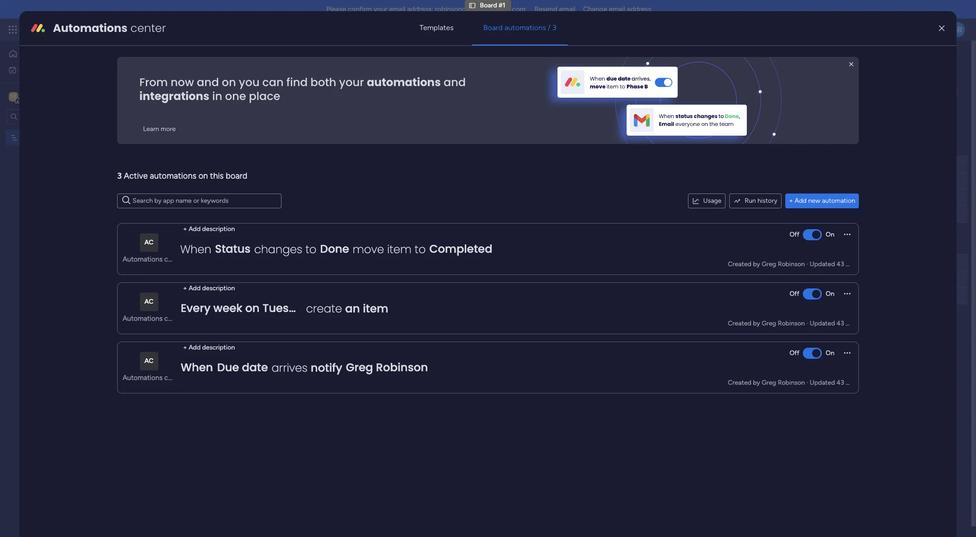 Task type: vqa. For each thing, say whether or not it's contained in the screenshot.
ai
no



Task type: describe. For each thing, give the bounding box(es) containing it.
0 horizontal spatial and
[[197, 75, 219, 90]]

1 horizontal spatial 3
[[198, 177, 201, 185]]

off for due date arrives
[[790, 349, 800, 357]]

1 horizontal spatial board #1
[[141, 48, 206, 69]]

tuesday
[[263, 301, 310, 316]]

on for due date arrives
[[826, 349, 835, 357]]

add to favorites image
[[228, 54, 237, 63]]

home
[[21, 50, 39, 57]]

Timeline field
[[719, 258, 748, 268]]

run history
[[745, 197, 778, 205]]

change email address
[[583, 5, 652, 13]]

work for monday
[[75, 24, 92, 35]]

main for main workspace
[[21, 92, 38, 101]]

3 active automations on this board
[[117, 171, 248, 181]]

updated
[[792, 259, 817, 267]]

new inside 'button'
[[172, 324, 184, 332]]

· for due date arrives
[[807, 379, 809, 387]]

ago for move item to completed
[[871, 260, 882, 268]]

now
[[171, 75, 194, 90]]

project
[[394, 70, 415, 78]]

+ add description field for when
[[181, 343, 237, 353]]

center for create
[[164, 315, 185, 323]]

arrives
[[272, 361, 308, 376]]

week
[[213, 301, 243, 316]]

address
[[628, 5, 652, 13]]

group
[[186, 324, 203, 332]]

to-do
[[159, 141, 186, 152]]

Priority field
[[462, 258, 487, 268]]

board automations / 3
[[484, 23, 557, 32]]

main table
[[155, 87, 186, 95]]

2 minutes from the top
[[846, 320, 870, 328]]

add for done
[[189, 225, 201, 233]]

new
[[159, 239, 178, 251]]

0 horizontal spatial automations
[[150, 171, 197, 181]]

to-
[[159, 141, 174, 152]]

+ add new automation
[[790, 197, 856, 205]]

robinsongreg175@gmail.com
[[435, 5, 526, 13]]

minutes for move item to completed
[[846, 260, 870, 268]]

templates
[[420, 23, 454, 32]]

on for you
[[222, 75, 236, 90]]

by for due date arrives
[[754, 379, 761, 387]]

created by greg robinson · updated 43 minutes ago for move item to completed
[[728, 260, 882, 268]]

your inside button
[[380, 70, 393, 78]]

create an item
[[306, 301, 389, 317]]

0 vertical spatial #1
[[499, 1, 506, 9]]

board up any
[[141, 48, 184, 69]]

table inside button
[[199, 87, 215, 95]]

monday
[[41, 24, 73, 35]]

date for due date
[[409, 259, 423, 267]]

ac for every week on tuesday
[[144, 298, 153, 306]]

automations  center image
[[31, 21, 45, 36]]

v2 search image
[[122, 195, 130, 207]]

center for changes to
[[164, 255, 185, 264]]

last
[[778, 259, 791, 267]]

updated for due date arrives
[[810, 379, 836, 387]]

+ add description field for every week on tuesday
[[181, 284, 237, 294]]

manage any type of project. assign owners, set timelines and keep track of where your project stands. button
[[140, 69, 452, 80]]

and inside button
[[308, 70, 319, 78]]

1 of from the left
[[193, 70, 199, 78]]

· for move item to completed
[[807, 260, 809, 268]]

automation
[[823, 197, 856, 205]]

done
[[320, 241, 349, 257]]

add for an item
[[189, 285, 201, 292]]

v2 expand column image
[[370, 256, 377, 264]]

column information image
[[754, 259, 761, 267]]

workspace image
[[9, 92, 18, 102]]

table button
[[193, 83, 222, 98]]

/
[[548, 23, 551, 32]]

m
[[11, 92, 16, 100]]

timeline for timeline
[[722, 259, 746, 267]]

group
[[180, 239, 206, 251]]

where
[[360, 70, 378, 78]]

email for change email address
[[609, 5, 626, 13]]

automations center for create
[[123, 315, 185, 323]]

2 on from the top
[[826, 290, 835, 298]]

board up the board automations / 3
[[480, 1, 497, 9]]

2 updated from the top
[[810, 320, 836, 328]]

learn more
[[143, 125, 176, 133]]

find
[[287, 75, 308, 90]]

add new group button
[[141, 321, 207, 336]]

add for arrives
[[189, 344, 201, 352]]

to inside move item to completed
[[415, 242, 426, 257]]

description for due date
[[202, 344, 235, 352]]

timelines
[[281, 70, 307, 78]]

you
[[239, 75, 260, 90]]

2 · from the top
[[807, 320, 809, 328]]

any
[[166, 70, 177, 78]]

43 for move item to completed
[[837, 260, 845, 268]]

due for due date
[[396, 259, 408, 267]]

+ for arrives
[[183, 344, 187, 352]]

automations center for due date
[[123, 374, 185, 382]]

+ for done
[[183, 225, 187, 233]]

please
[[326, 5, 346, 13]]

0 vertical spatial board #1
[[480, 1, 506, 9]]

see
[[162, 25, 173, 33]]

keep
[[321, 70, 335, 78]]

add view image
[[227, 87, 231, 94]]

owner
[[337, 259, 357, 267]]

confirm
[[348, 5, 372, 13]]

2 v2 ellipsis image from the top
[[845, 292, 851, 302]]

on for this
[[199, 171, 208, 181]]

main table button
[[140, 83, 193, 98]]

activity
[[850, 54, 873, 62]]

automations inside button
[[505, 23, 546, 32]]

2 vertical spatial on
[[245, 301, 260, 316]]

New Group field
[[157, 239, 208, 251]]

timeline 1
[[847, 259, 876, 267]]

add inside 'button'
[[795, 197, 807, 205]]

do
[[174, 141, 186, 152]]

activity button
[[846, 51, 890, 66]]

see plans button
[[150, 23, 194, 37]]

changes
[[254, 242, 302, 257]]

43 for due date arrives
[[837, 379, 845, 387]]

1
[[873, 259, 876, 267]]

templates button
[[409, 17, 465, 39]]

when status changes to done
[[180, 241, 349, 257]]

1 + add description field from the top
[[181, 224, 237, 234]]

stands.
[[417, 70, 438, 78]]

robinson for arrives
[[778, 379, 806, 387]]

learn
[[143, 125, 159, 133]]

project.
[[201, 70, 223, 78]]

one
[[225, 89, 246, 104]]

show board description image
[[212, 54, 223, 63]]

board inside board automations / 3 button
[[484, 23, 503, 32]]

resend email
[[535, 5, 576, 13]]

3 inside button
[[553, 23, 557, 32]]

due date arrives
[[217, 360, 308, 376]]

move
[[353, 242, 384, 257]]

my work button
[[6, 62, 100, 77]]

board
[[226, 171, 248, 181]]

2 43 from the top
[[837, 320, 845, 328]]

move item to completed
[[353, 241, 493, 257]]

manage
[[142, 70, 165, 78]]

workspace
[[39, 92, 76, 101]]

change
[[583, 5, 608, 13]]

2 horizontal spatial and
[[444, 75, 466, 90]]

run
[[745, 197, 757, 205]]

notify
[[311, 361, 342, 376]]

automations inside the from now and on you can find both your automations and integrations in one place
[[367, 75, 441, 90]]



Task type: locate. For each thing, give the bounding box(es) containing it.
1 vertical spatial v2 ellipsis image
[[845, 292, 851, 302]]

board down robinsongreg175@gmail.com
[[484, 23, 503, 32]]

+ add description down group
[[183, 344, 235, 352]]

0 vertical spatial created by greg robinson · updated 43 minutes ago
[[728, 260, 882, 268]]

3 minutes from the top
[[846, 379, 870, 387]]

project 3
[[175, 177, 201, 185]]

board automations / 3 button
[[473, 17, 568, 39]]

1 · from the top
[[807, 260, 809, 268]]

greg robinson image
[[951, 22, 966, 37]]

assign
[[225, 70, 244, 78]]

timeline left the column information image
[[722, 259, 746, 267]]

0 vertical spatial work
[[75, 24, 92, 35]]

ago
[[871, 260, 882, 268], [871, 320, 882, 328], [871, 379, 882, 387]]

board #1 up the board automations / 3
[[480, 1, 506, 9]]

timeline left 1 on the top of page
[[847, 259, 871, 267]]

3 v2 ellipsis image from the top
[[845, 351, 851, 361]]

3 updated from the top
[[810, 379, 836, 387]]

in
[[212, 89, 222, 104]]

date inside due date arrives
[[242, 360, 268, 375]]

to inside when status changes to done
[[306, 242, 317, 257]]

automations center for changes to
[[123, 255, 185, 264]]

Last updated field
[[776, 258, 819, 268]]

address:
[[408, 5, 434, 13]]

0 vertical spatial automations
[[505, 23, 546, 32]]

main right workspace icon
[[21, 92, 38, 101]]

2 vertical spatial ac
[[144, 357, 153, 365]]

greg for done
[[762, 260, 777, 268]]

main inside 'button'
[[155, 87, 169, 95]]

1 horizontal spatial on
[[222, 75, 236, 90]]

1 to from the left
[[306, 242, 317, 257]]

this
[[210, 171, 224, 181]]

to left done
[[306, 242, 317, 257]]

main inside the workspace selection element
[[21, 92, 38, 101]]

0 vertical spatial on
[[826, 231, 835, 239]]

2 + add description field from the top
[[181, 284, 237, 294]]

your inside the from now and on you can find both your automations and integrations in one place
[[339, 75, 364, 90]]

due inside due date arrives
[[217, 360, 239, 375]]

email for resend email
[[560, 5, 576, 13]]

3 43 from the top
[[837, 379, 845, 387]]

0 vertical spatial project
[[175, 177, 196, 185]]

1 horizontal spatial of
[[353, 70, 359, 78]]

greg for arrives
[[762, 379, 777, 387]]

add up group
[[189, 225, 201, 233]]

1 minutes from the top
[[846, 260, 870, 268]]

1 vertical spatial date
[[242, 360, 268, 375]]

1 vertical spatial new
[[172, 324, 184, 332]]

email left 'address:'
[[389, 5, 406, 13]]

1 updated from the top
[[810, 260, 836, 268]]

+ add description field down group
[[181, 343, 237, 353]]

home button
[[6, 46, 100, 61]]

0 vertical spatial when
[[180, 242, 211, 257]]

automations for changes to
[[123, 255, 163, 264]]

3 left active
[[117, 171, 122, 181]]

0 horizontal spatial of
[[193, 70, 199, 78]]

work inside button
[[31, 66, 45, 73]]

0 horizontal spatial #1
[[40, 134, 47, 142]]

ac down add new group 'button' at left
[[144, 357, 153, 365]]

ac left new on the left top of the page
[[144, 239, 153, 247]]

1 vertical spatial on
[[826, 290, 835, 298]]

3 on from the top
[[826, 349, 835, 357]]

2 of from the left
[[353, 70, 359, 78]]

0 horizontal spatial 3
[[117, 171, 122, 181]]

2 vertical spatial by
[[754, 379, 761, 387]]

2 vertical spatial automations
[[150, 171, 197, 181]]

3 by from the top
[[754, 379, 761, 387]]

ac up add new group 'button' at left
[[144, 298, 153, 306]]

+ add description for when
[[183, 344, 235, 352]]

priority
[[464, 259, 485, 267]]

new left automation
[[809, 197, 821, 205]]

2 horizontal spatial automations
[[505, 23, 546, 32]]

board #1 down search in workspace field on the left of the page
[[22, 134, 47, 142]]

every
[[181, 301, 211, 316]]

created by greg robinson · updated 43 minutes ago for due date arrives
[[728, 379, 882, 387]]

0 horizontal spatial due
[[217, 360, 239, 375]]

on for move item to completed
[[826, 231, 835, 239]]

plans
[[175, 25, 190, 33]]

learn more button
[[139, 122, 180, 137]]

v2 ellipsis image for move item to completed
[[845, 233, 851, 243]]

1 vertical spatial work
[[31, 66, 45, 73]]

more
[[161, 125, 176, 133]]

·
[[807, 260, 809, 268], [807, 320, 809, 328], [807, 379, 809, 387]]

3 · from the top
[[807, 379, 809, 387]]

v2 ellipsis image for due date arrives
[[845, 351, 851, 361]]

1 email from the left
[[389, 5, 406, 13]]

1 vertical spatial 43
[[837, 320, 845, 328]]

1 vertical spatial on
[[199, 171, 208, 181]]

2 created by greg robinson · updated 43 minutes ago from the top
[[728, 320, 882, 328]]

2 by from the top
[[754, 320, 761, 328]]

0 vertical spatial item
[[387, 242, 412, 257]]

manage any type of project. assign owners, set timelines and keep track of where your project stands.
[[142, 70, 438, 78]]

1 created from the top
[[728, 260, 752, 268]]

work for my
[[31, 66, 45, 73]]

can
[[263, 75, 284, 90]]

2 vertical spatial 43
[[837, 379, 845, 387]]

place
[[249, 89, 280, 104]]

1 horizontal spatial table
[[199, 87, 215, 95]]

created for due date arrives
[[728, 379, 752, 387]]

add right history
[[795, 197, 807, 205]]

1 43 from the top
[[837, 260, 845, 268]]

2 horizontal spatial board #1
[[480, 1, 506, 9]]

create
[[306, 301, 342, 317]]

to up the due date
[[415, 242, 426, 257]]

monday work management
[[41, 24, 144, 35]]

+ add description up every
[[183, 285, 235, 292]]

v2 ellipsis image
[[845, 233, 851, 243], [845, 292, 851, 302], [845, 351, 851, 361]]

created
[[728, 260, 752, 268], [728, 320, 752, 328], [728, 379, 752, 387]]

item
[[387, 242, 412, 257], [363, 301, 389, 317]]

board #1 up any
[[141, 48, 206, 69]]

1 horizontal spatial automations
[[367, 75, 441, 90]]

date left arrives
[[242, 360, 268, 375]]

timeline for timeline 1
[[847, 259, 871, 267]]

due inside field
[[396, 259, 408, 267]]

2 vertical spatial board #1
[[22, 134, 47, 142]]

minutes for due date arrives
[[846, 379, 870, 387]]

2 horizontal spatial on
[[245, 301, 260, 316]]

1 vertical spatial item
[[363, 301, 389, 317]]

when down group
[[181, 360, 213, 375]]

created for move item to completed
[[728, 260, 752, 268]]

robinson for done
[[778, 260, 806, 268]]

project up search by app name or keywords text box
[[175, 177, 196, 185]]

To-do field
[[157, 141, 188, 153]]

1 horizontal spatial work
[[75, 24, 92, 35]]

main for main table
[[155, 87, 169, 95]]

+ add description up group
[[183, 225, 235, 233]]

add up every
[[189, 285, 201, 292]]

1 horizontal spatial date
[[409, 259, 423, 267]]

2 horizontal spatial 3
[[553, 23, 557, 32]]

0 vertical spatial 43
[[837, 260, 845, 268]]

1 vertical spatial created by greg robinson · updated 43 minutes ago
[[728, 320, 882, 328]]

0 horizontal spatial board #1
[[22, 134, 47, 142]]

2 horizontal spatial email
[[609, 5, 626, 13]]

3 off from the top
[[790, 349, 800, 357]]

1 horizontal spatial new
[[809, 197, 821, 205]]

0 horizontal spatial table
[[170, 87, 186, 95]]

collapse board header image
[[949, 87, 956, 95]]

greg for an item
[[762, 320, 777, 328]]

0 vertical spatial minutes
[[846, 260, 870, 268]]

add left group
[[158, 324, 170, 332]]

description up week
[[202, 285, 235, 292]]

1 vertical spatial + add description
[[183, 285, 235, 292]]

2 ago from the top
[[871, 320, 882, 328]]

project down status at the top left of page
[[231, 259, 252, 266]]

3 + add description from the top
[[183, 344, 235, 352]]

board #1 list box
[[0, 128, 118, 271]]

1 vertical spatial by
[[754, 320, 761, 328]]

updated for move item to completed
[[810, 260, 836, 268]]

description down group
[[202, 344, 235, 352]]

resend email link
[[535, 5, 576, 13]]

+ Add description field
[[181, 224, 237, 234], [181, 284, 237, 294], [181, 343, 237, 353]]

owners,
[[246, 70, 269, 78]]

Timeline 1 field
[[845, 258, 878, 268]]

+ right history
[[790, 197, 794, 205]]

0 vertical spatial new
[[809, 197, 821, 205]]

active
[[124, 171, 148, 181]]

on
[[222, 75, 236, 90], [199, 171, 208, 181], [245, 301, 260, 316]]

from now and on you can find both your automations and integrations in one place
[[139, 75, 466, 104]]

your right keep
[[339, 75, 364, 90]]

0 vertical spatial by
[[754, 260, 761, 268]]

0 horizontal spatial main
[[21, 92, 38, 101]]

+ add description field up every
[[181, 284, 237, 294]]

0 vertical spatial ac
[[144, 239, 153, 247]]

+ add description
[[183, 225, 235, 233], [183, 285, 235, 292], [183, 344, 235, 352]]

robinson
[[778, 260, 806, 268], [778, 320, 806, 328], [376, 360, 428, 375], [778, 379, 806, 387]]

3 right the /
[[553, 23, 557, 32]]

timeline inside timeline field
[[722, 259, 746, 267]]

2 vertical spatial ·
[[807, 379, 809, 387]]

0 vertical spatial ago
[[871, 260, 882, 268]]

3 created from the top
[[728, 379, 752, 387]]

1 description from the top
[[202, 225, 235, 233]]

2 vertical spatial updated
[[810, 379, 836, 387]]

your right confirm
[[374, 5, 388, 13]]

0 vertical spatial v2 ellipsis image
[[845, 233, 851, 243]]

work right my in the left of the page
[[31, 66, 45, 73]]

2 + add description from the top
[[183, 285, 235, 292]]

ac for when
[[144, 357, 153, 365]]

select product image
[[8, 25, 18, 34]]

2 vertical spatial ago
[[871, 379, 882, 387]]

automations
[[53, 20, 128, 36], [123, 255, 163, 264], [123, 315, 163, 323], [123, 374, 163, 382]]

date down move item to completed
[[409, 259, 423, 267]]

1 timeline from the left
[[722, 259, 746, 267]]

1 created by greg robinson · updated 43 minutes ago from the top
[[728, 260, 882, 268]]

when for when status changes to done
[[180, 242, 211, 257]]

and left keep
[[308, 70, 319, 78]]

due date
[[396, 259, 423, 267]]

0 horizontal spatial work
[[31, 66, 45, 73]]

new left group
[[172, 324, 184, 332]]

item up the due date
[[387, 242, 412, 257]]

option
[[0, 129, 118, 131]]

1 vertical spatial #1
[[188, 48, 206, 69]]

0 vertical spatial due
[[396, 259, 408, 267]]

2 ac from the top
[[144, 298, 153, 306]]

3
[[553, 23, 557, 32], [117, 171, 122, 181], [198, 177, 201, 185]]

0 vertical spatial off
[[790, 231, 800, 239]]

by for move item to completed
[[754, 260, 761, 268]]

last updated
[[778, 259, 817, 267]]

Board #1 field
[[139, 48, 208, 69]]

1 horizontal spatial project
[[231, 259, 252, 266]]

new inside 'button'
[[809, 197, 821, 205]]

1 vertical spatial + add description field
[[181, 284, 237, 294]]

+ inside "+ add new automation" 'button'
[[790, 197, 794, 205]]

and left add view image
[[197, 75, 219, 90]]

2 off from the top
[[790, 290, 800, 298]]

2 vertical spatial description
[[202, 344, 235, 352]]

1 ago from the top
[[871, 260, 882, 268]]

project
[[175, 177, 196, 185], [231, 259, 252, 266]]

+ add description field up group
[[181, 224, 237, 234]]

timeline inside timeline 1 field
[[847, 259, 871, 267]]

1 horizontal spatial email
[[560, 5, 576, 13]]

1 table from the left
[[170, 87, 186, 95]]

+ for an item
[[183, 285, 187, 292]]

1 vertical spatial automations
[[367, 75, 441, 90]]

track
[[336, 70, 351, 78]]

1 + add description from the top
[[183, 225, 235, 233]]

an
[[345, 301, 360, 317]]

center for due date
[[164, 374, 185, 382]]

when right new on the left top of the page
[[180, 242, 211, 257]]

+ up every
[[183, 285, 187, 292]]

change email address link
[[583, 5, 652, 13]]

Due date field
[[394, 258, 425, 268]]

table down any
[[170, 87, 186, 95]]

2 timeline from the left
[[847, 259, 871, 267]]

0 vertical spatial ·
[[807, 260, 809, 268]]

work right monday
[[75, 24, 92, 35]]

2 vertical spatial #1
[[40, 134, 47, 142]]

2 vertical spatial on
[[826, 349, 835, 357]]

completed
[[430, 241, 493, 257]]

date inside field
[[409, 259, 423, 267]]

Owner field
[[335, 258, 359, 268]]

1 by from the top
[[754, 260, 761, 268]]

0 horizontal spatial to
[[306, 242, 317, 257]]

and right the stands. on the top left of the page
[[444, 75, 466, 90]]

3 + add description field from the top
[[181, 343, 237, 353]]

of right type
[[193, 70, 199, 78]]

+ up new group at the left top of the page
[[183, 225, 187, 233]]

add down group
[[189, 344, 201, 352]]

add inside 'button'
[[158, 324, 170, 332]]

main down manage at the top left of page
[[155, 87, 169, 95]]

0 horizontal spatial date
[[242, 360, 268, 375]]

item right an
[[363, 301, 389, 317]]

please confirm your email address: robinsongreg175@gmail.com
[[326, 5, 526, 13]]

when
[[180, 242, 211, 257], [181, 360, 213, 375]]

minutes
[[846, 260, 870, 268], [846, 320, 870, 328], [846, 379, 870, 387]]

2 email from the left
[[560, 5, 576, 13]]

2 horizontal spatial #1
[[499, 1, 506, 9]]

table down project.
[[199, 87, 215, 95]]

main
[[155, 87, 169, 95], [21, 92, 38, 101]]

1 horizontal spatial and
[[308, 70, 319, 78]]

2 vertical spatial + add description field
[[181, 343, 237, 353]]

add
[[795, 197, 807, 205], [189, 225, 201, 233], [189, 285, 201, 292], [158, 324, 170, 332], [189, 344, 201, 352]]

0 vertical spatial created
[[728, 260, 752, 268]]

workspace selection element
[[9, 91, 77, 103]]

+ add description for every week on tuesday
[[183, 285, 235, 292]]

2 vertical spatial created by greg robinson · updated 43 minutes ago
[[728, 379, 882, 387]]

3 description from the top
[[202, 344, 235, 352]]

your right the where
[[380, 70, 393, 78]]

when inside when status changes to done
[[180, 242, 211, 257]]

1 vertical spatial description
[[202, 285, 235, 292]]

1 v2 ellipsis image from the top
[[845, 233, 851, 243]]

of
[[193, 70, 199, 78], [353, 70, 359, 78]]

description up status at the top left of page
[[202, 225, 235, 233]]

add new group
[[158, 324, 203, 332]]

3 email from the left
[[609, 5, 626, 13]]

item inside move item to completed
[[387, 242, 412, 257]]

ago for due date arrives
[[871, 379, 882, 387]]

1 on from the top
[[826, 231, 835, 239]]

my
[[20, 66, 29, 73]]

and
[[308, 70, 319, 78], [197, 75, 219, 90], [444, 75, 466, 90]]

run history button
[[730, 194, 782, 209]]

2 vertical spatial created
[[728, 379, 752, 387]]

off
[[790, 231, 800, 239], [790, 290, 800, 298], [790, 349, 800, 357]]

3 ago from the top
[[871, 379, 882, 387]]

1 horizontal spatial #1
[[188, 48, 206, 69]]

3 created by greg robinson · updated 43 minutes ago from the top
[[728, 379, 882, 387]]

1 horizontal spatial to
[[415, 242, 426, 257]]

project for project 3
[[175, 177, 196, 185]]

automations for due date
[[123, 374, 163, 382]]

both
[[311, 75, 337, 90]]

3 left the this
[[198, 177, 201, 185]]

Search in workspace field
[[19, 111, 77, 122]]

resend
[[535, 5, 558, 13]]

1 horizontal spatial due
[[396, 259, 408, 267]]

0 horizontal spatial new
[[172, 324, 184, 332]]

1 ac from the top
[[144, 239, 153, 247]]

project for project
[[231, 259, 252, 266]]

2 vertical spatial off
[[790, 349, 800, 357]]

0 vertical spatial date
[[409, 259, 423, 267]]

when for when
[[181, 360, 213, 375]]

management
[[93, 24, 144, 35]]

2 created from the top
[[728, 320, 752, 328]]

3 ac from the top
[[144, 357, 153, 365]]

table inside 'button'
[[170, 87, 186, 95]]

1 horizontal spatial timeline
[[847, 259, 871, 267]]

center
[[131, 20, 166, 36], [164, 255, 185, 264], [164, 315, 185, 323], [164, 374, 185, 382]]

date for due date arrives
[[242, 360, 268, 375]]

1 vertical spatial due
[[217, 360, 239, 375]]

every week on tuesday
[[181, 301, 310, 316]]

set
[[270, 70, 279, 78]]

description for changes to
[[202, 225, 235, 233]]

board down search in workspace field on the left of the page
[[22, 134, 39, 142]]

1 vertical spatial project
[[231, 259, 252, 266]]

#1 up the board automations / 3
[[499, 1, 506, 9]]

timeline
[[722, 259, 746, 267], [847, 259, 871, 267]]

2 vertical spatial v2 ellipsis image
[[845, 351, 851, 361]]

0 vertical spatial + add description field
[[181, 224, 237, 234]]

updated
[[810, 260, 836, 268], [810, 320, 836, 328], [810, 379, 836, 387]]

1 vertical spatial minutes
[[846, 320, 870, 328]]

board #1 inside list box
[[22, 134, 47, 142]]

my work
[[20, 66, 45, 73]]

1 off from the top
[[790, 231, 800, 239]]

new group
[[159, 239, 206, 251]]

type
[[178, 70, 192, 78]]

Search by app name or keywords text field
[[130, 195, 270, 208]]

due for due date arrives
[[217, 360, 239, 375]]

#1 inside list box
[[40, 134, 47, 142]]

+ add new automation button
[[786, 194, 860, 209]]

automations for create
[[123, 315, 163, 323]]

2 vertical spatial + add description
[[183, 344, 235, 352]]

board #1
[[480, 1, 506, 9], [141, 48, 206, 69], [22, 134, 47, 142]]

description for create
[[202, 285, 235, 292]]

#1 down search in workspace field on the left of the page
[[40, 134, 47, 142]]

email right change
[[609, 5, 626, 13]]

1 horizontal spatial main
[[155, 87, 169, 95]]

+ down add new group
[[183, 344, 187, 352]]

1 vertical spatial created
[[728, 320, 752, 328]]

your
[[374, 5, 388, 13], [380, 70, 393, 78], [339, 75, 364, 90]]

0 horizontal spatial email
[[389, 5, 406, 13]]

#1 up type
[[188, 48, 206, 69]]

see plans
[[162, 25, 190, 33]]

2 description from the top
[[202, 285, 235, 292]]

43
[[837, 260, 845, 268], [837, 320, 845, 328], [837, 379, 845, 387]]

2 to from the left
[[415, 242, 426, 257]]

status
[[215, 241, 251, 257]]

on inside the from now and on you can find both your automations and integrations in one place
[[222, 75, 236, 90]]

board inside the board #1 list box
[[22, 134, 39, 142]]

from
[[139, 75, 168, 90]]

2 vertical spatial minutes
[[846, 379, 870, 387]]

of right track
[[353, 70, 359, 78]]

email right resend
[[560, 5, 576, 13]]

0 vertical spatial updated
[[810, 260, 836, 268]]

off for move item to completed
[[790, 231, 800, 239]]

2 table from the left
[[199, 87, 215, 95]]

1 vertical spatial updated
[[810, 320, 836, 328]]

robinson for an item
[[778, 320, 806, 328]]

0 horizontal spatial project
[[175, 177, 196, 185]]

1 vertical spatial ·
[[807, 320, 809, 328]]

greg robinson
[[346, 360, 428, 375]]



